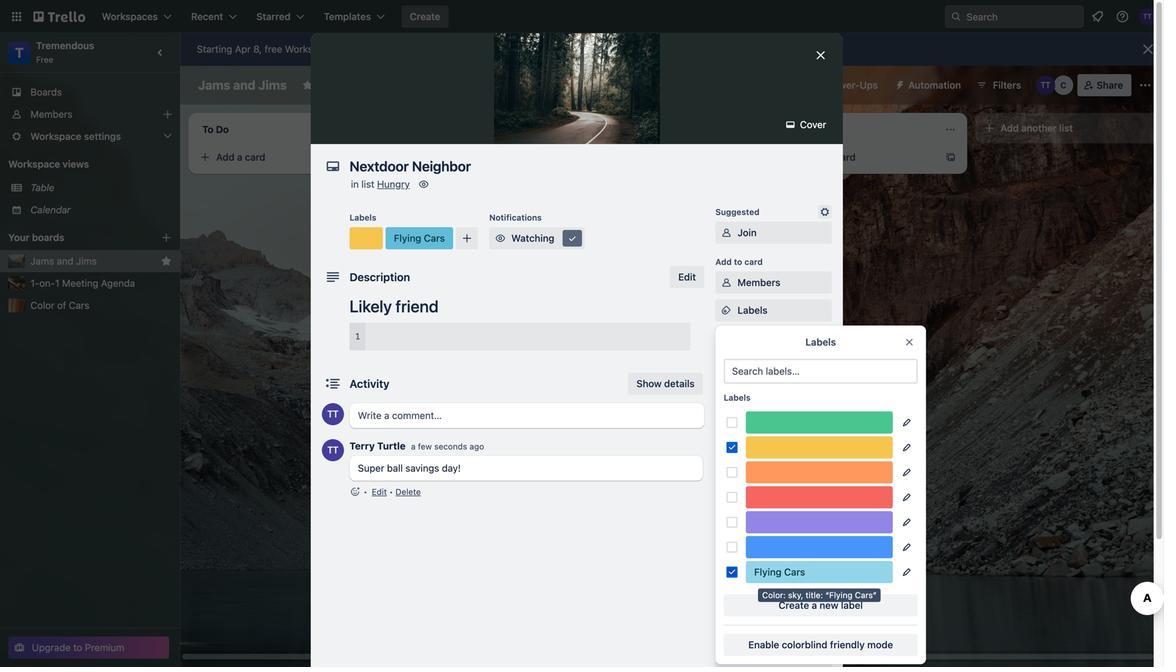 Task type: locate. For each thing, give the bounding box(es) containing it.
edit inside button
[[679, 271, 696, 283]]

add button
[[738, 556, 789, 567]]

2 create from template… image from the left
[[945, 152, 957, 163]]

sm image for move
[[720, 610, 734, 624]]

0 horizontal spatial members link
[[0, 103, 180, 125]]

0 vertical spatial power-ups
[[828, 79, 878, 91]]

upgrade
[[32, 642, 71, 654]]

0 vertical spatial automation
[[909, 79, 961, 91]]

grumpy
[[399, 161, 435, 173]]

power-ups up jira
[[716, 451, 761, 461]]

0 horizontal spatial edit
[[372, 487, 387, 497]]

colorblind
[[782, 639, 828, 651]]

1 horizontal spatial jims
[[258, 78, 287, 93]]

create
[[410, 11, 440, 22], [779, 600, 809, 611]]

1 vertical spatial edit
[[372, 487, 387, 497]]

power- up color: purple, title: none image
[[759, 499, 791, 510]]

1-
[[30, 278, 39, 289]]

add a card button
[[194, 146, 347, 168], [785, 146, 937, 168], [391, 406, 543, 428]]

2 vertical spatial terry turtle (terryturtle) image
[[322, 403, 344, 426]]

boards
[[30, 86, 62, 98]]

cars for the right color: sky, title: "flying cars" element
[[784, 567, 806, 578]]

1 horizontal spatial jams and jims
[[198, 78, 287, 93]]

0 vertical spatial and
[[233, 78, 256, 93]]

color: yellow, title: none image up description
[[350, 227, 383, 250]]

0 vertical spatial flying
[[394, 233, 421, 244]]

tremendous free
[[36, 40, 94, 64]]

0 horizontal spatial flying cars
[[394, 233, 445, 244]]

2 vertical spatial ups
[[791, 499, 809, 510]]

cars for the topmost color: sky, title: "flying cars" element
[[424, 233, 445, 244]]

few
[[418, 442, 432, 452]]

1 vertical spatial power-ups
[[716, 451, 761, 461]]

in
[[351, 178, 359, 190]]

create a new label button
[[724, 595, 918, 617]]

likely
[[350, 297, 392, 316]]

2 vertical spatial to
[[73, 642, 82, 654]]

color
[[30, 300, 55, 311]]

jims up 1-on-1 meeting agenda
[[76, 255, 97, 267]]

0 horizontal spatial create
[[410, 11, 440, 22]]

hungry link
[[377, 178, 410, 190]]

0 horizontal spatial list
[[362, 178, 375, 190]]

jims left star or unstar board icon
[[258, 78, 287, 93]]

members link up labels link
[[716, 272, 832, 294]]

ups up jira
[[745, 451, 761, 461]]

1 vertical spatial list
[[362, 178, 375, 190]]

sm image for watching
[[494, 232, 507, 245]]

c button
[[1054, 76, 1074, 95]]

1 horizontal spatial flying cars
[[754, 567, 806, 578]]

copy link
[[716, 634, 832, 656]]

1 vertical spatial and
[[57, 255, 73, 267]]

color of cars
[[30, 300, 89, 311]]

automation up add button
[[716, 534, 763, 544]]

0 horizontal spatial flying
[[394, 233, 421, 244]]

jams
[[198, 78, 230, 93], [30, 255, 54, 267]]

0 vertical spatial ups
[[860, 79, 878, 91]]

None text field
[[343, 154, 800, 179]]

sm image
[[889, 74, 909, 94], [784, 118, 798, 132], [818, 205, 832, 219], [720, 226, 734, 240], [494, 232, 507, 245], [566, 232, 580, 245]]

in list hungry
[[351, 178, 410, 190]]

ups up color: purple, title: none image
[[791, 499, 809, 510]]

terry turtle (terryturtle) image left 'c'
[[1036, 76, 1056, 95]]

details
[[664, 378, 695, 390]]

members down boards
[[30, 108, 72, 120]]

1 horizontal spatial create
[[779, 600, 809, 611]]

list right "another" on the top of the page
[[1060, 122, 1073, 134]]

0 vertical spatial to
[[406, 43, 415, 55]]

0 vertical spatial flying cars
[[394, 233, 445, 244]]

edit for edit
[[679, 271, 696, 283]]

terry turtle (terryturtle) image right open information menu icon
[[1140, 8, 1156, 25]]

1 horizontal spatial color: yellow, title: none image
[[746, 437, 893, 459]]

ups
[[860, 79, 878, 91], [745, 451, 761, 461], [791, 499, 809, 510]]

1 vertical spatial members
[[738, 277, 781, 288]]

1 vertical spatial automation
[[716, 534, 763, 544]]

sm image
[[417, 177, 431, 191], [720, 276, 734, 290], [720, 304, 734, 317], [720, 610, 734, 624], [720, 638, 734, 652]]

super ball savings day!
[[358, 463, 461, 474]]

cars down this
[[424, 233, 445, 244]]

suggested
[[716, 207, 760, 217]]

0 horizontal spatial color: sky, title: "flying cars" element
[[386, 227, 453, 250]]

title:
[[806, 591, 823, 601]]

grumpy link
[[399, 160, 560, 174]]

1 vertical spatial jims
[[76, 255, 97, 267]]

1 horizontal spatial power-ups
[[828, 79, 878, 91]]

power- inside "button"
[[828, 79, 860, 91]]

and inside the board name text field
[[233, 78, 256, 93]]

labels down in
[[350, 213, 377, 223]]

color: yellow, title: none image
[[350, 227, 383, 250], [746, 437, 893, 459]]

1 horizontal spatial create from template… image
[[945, 152, 957, 163]]

sm image inside move link
[[720, 610, 734, 624]]

search image
[[951, 11, 962, 22]]

cover link
[[780, 114, 835, 136]]

0 vertical spatial color: yellow, title: none image
[[350, 227, 383, 250]]

1 vertical spatial to
[[734, 257, 743, 267]]

color: yellow, title: none image up color: orange, title: none image
[[746, 437, 893, 459]]

list inside button
[[1060, 122, 1073, 134]]

and up 1
[[57, 255, 73, 267]]

to down join on the right top
[[734, 257, 743, 267]]

0 horizontal spatial add a card
[[216, 151, 265, 163]]

flying
[[394, 233, 421, 244], [754, 567, 782, 578]]

1
[[55, 278, 59, 289]]

0 vertical spatial members
[[30, 108, 72, 120]]

2 horizontal spatial terry turtle (terryturtle) image
[[1140, 8, 1156, 25]]

power- up jira
[[716, 451, 745, 461]]

copy
[[738, 639, 762, 650]]

2 vertical spatial power-
[[759, 499, 791, 510]]

automation
[[909, 79, 961, 91], [716, 534, 763, 544]]

terry turtle (terryturtle) image
[[1140, 8, 1156, 25], [1036, 76, 1056, 95], [322, 403, 344, 426]]

this
[[416, 180, 432, 190]]

1 horizontal spatial cars
[[424, 233, 445, 244]]

add a card for add a card button related to second create from template… icon from the right
[[216, 151, 265, 163]]

flying cars
[[394, 233, 445, 244], [754, 567, 806, 578]]

to left the 10
[[406, 43, 415, 55]]

0 horizontal spatial automation
[[716, 534, 763, 544]]

starting
[[197, 43, 232, 55]]

cars right of
[[69, 300, 89, 311]]

2 horizontal spatial power-
[[828, 79, 860, 91]]

views
[[63, 158, 89, 170]]

1 horizontal spatial flying
[[754, 567, 782, 578]]

labels up custom
[[724, 393, 751, 403]]

color: sky, title: "flying cars" tooltip
[[758, 589, 881, 603]]

1 vertical spatial color: sky, title: "flying cars" element
[[746, 561, 893, 584]]

sm image for labels
[[720, 304, 734, 317]]

1 horizontal spatial add a card button
[[391, 406, 543, 428]]

2 horizontal spatial cars
[[784, 567, 806, 578]]

members link
[[0, 103, 180, 125], [716, 272, 832, 294]]

create inside button
[[779, 600, 809, 611]]

savings
[[406, 463, 439, 474]]

notifications
[[489, 213, 542, 223]]

add another list button
[[976, 113, 1164, 143]]

2 horizontal spatial add a card button
[[785, 146, 937, 168]]

1 vertical spatial terry turtle (terryturtle) image
[[1036, 76, 1056, 95]]

to right upgrade
[[73, 642, 82, 654]]

hungry
[[377, 178, 410, 190]]

add power-ups
[[738, 499, 809, 510]]

0 horizontal spatial jams and jims
[[30, 255, 97, 267]]

join link
[[716, 222, 832, 244]]

ups left automation 'button'
[[860, 79, 878, 91]]

custom
[[738, 416, 773, 427]]

1 horizontal spatial and
[[233, 78, 256, 93]]

boards
[[32, 232, 64, 243]]

0 vertical spatial jams and jims
[[198, 78, 287, 93]]

0 horizontal spatial jams
[[30, 255, 54, 267]]

1 horizontal spatial jams
[[198, 78, 230, 93]]

attachment button
[[716, 383, 832, 405]]

and down apr on the left top of page
[[233, 78, 256, 93]]

add reaction image
[[350, 485, 361, 499]]

color: sky, title: "flying cars" element
[[386, 227, 453, 250], [746, 561, 893, 584]]

limits
[[633, 43, 656, 55]]

your boards
[[8, 232, 64, 243]]

ago
[[470, 442, 484, 452]]

automation left filters button
[[909, 79, 961, 91]]

flying up color:
[[754, 567, 782, 578]]

custom fields
[[738, 416, 803, 427]]

flying cars up color:
[[754, 567, 806, 578]]

make template image
[[720, 665, 734, 668]]

0 vertical spatial edit
[[679, 271, 696, 283]]

starred icon image
[[161, 256, 172, 267]]

Search labels… text field
[[724, 359, 918, 384]]

attachment
[[738, 388, 791, 399]]

0 vertical spatial jims
[[258, 78, 287, 93]]

0 horizontal spatial cars
[[69, 300, 89, 311]]

0 vertical spatial jams
[[198, 78, 230, 93]]

friend
[[396, 297, 439, 316]]

1 horizontal spatial power-
[[759, 499, 791, 510]]

color: sky, title: "flying cars" element down this
[[386, 227, 453, 250]]

terry turtle (terryturtle) image
[[322, 439, 344, 462]]

members down add to card
[[738, 277, 781, 288]]

0 horizontal spatial and
[[57, 255, 73, 267]]

1 vertical spatial create
[[779, 600, 809, 611]]

dates button
[[716, 355, 832, 377]]

2 horizontal spatial to
[[734, 257, 743, 267]]

1 horizontal spatial add a card
[[413, 411, 462, 423]]

jams and jims up 1
[[30, 255, 97, 267]]

0 vertical spatial power-
[[828, 79, 860, 91]]

jams down starting
[[198, 78, 230, 93]]

learn
[[495, 43, 520, 55]]

back to home image
[[33, 6, 85, 28]]

0 vertical spatial color: sky, title: "flying cars" element
[[386, 227, 453, 250]]

0 vertical spatial members link
[[0, 103, 180, 125]]

a few seconds ago link
[[411, 442, 484, 452]]

seconds
[[434, 442, 467, 452]]

2 horizontal spatial ups
[[860, 79, 878, 91]]

move
[[738, 611, 762, 622]]

1-on-1 meeting agenda link
[[30, 277, 172, 290]]

be
[[359, 43, 371, 55]]

0 vertical spatial list
[[1060, 122, 1073, 134]]

0 horizontal spatial create from template… image
[[355, 152, 366, 163]]

1 horizontal spatial members
[[738, 277, 781, 288]]

add another list
[[1001, 122, 1073, 134]]

upgrade to premium
[[32, 642, 124, 654]]

1 vertical spatial power-
[[716, 451, 745, 461]]

add to card
[[716, 257, 763, 267]]

add power-ups link
[[716, 494, 832, 516]]

1 horizontal spatial automation
[[909, 79, 961, 91]]

flying up description
[[394, 233, 421, 244]]

1 horizontal spatial list
[[1060, 122, 1073, 134]]

members for the top members link
[[30, 108, 72, 120]]

0 horizontal spatial add a card button
[[194, 146, 347, 168]]

edit • delete
[[372, 487, 421, 497]]

members
[[30, 108, 72, 120], [738, 277, 781, 288]]

0 vertical spatial create
[[410, 11, 440, 22]]

color: sky, title: "flying cars" element up color: sky, title: "flying cars"
[[746, 561, 893, 584]]

sm image inside cover link
[[784, 118, 798, 132]]

flying cars down this
[[394, 233, 445, 244]]

0 horizontal spatial to
[[73, 642, 82, 654]]

list
[[1060, 122, 1073, 134], [362, 178, 375, 190]]

sm image inside copy "link"
[[720, 638, 734, 652]]

add a card for the middle add a card button
[[413, 411, 462, 423]]

0 horizontal spatial jims
[[76, 255, 97, 267]]

1 horizontal spatial edit
[[679, 271, 696, 283]]

0 horizontal spatial members
[[30, 108, 72, 120]]

1 vertical spatial color: yellow, title: none image
[[746, 437, 893, 459]]

color: blue, title: none image
[[746, 537, 893, 559]]

sm image inside automation 'button'
[[889, 74, 909, 94]]

tremendous link
[[36, 40, 94, 51]]

power-ups up cover link
[[828, 79, 878, 91]]

about
[[548, 43, 574, 55]]

sm image inside labels link
[[720, 304, 734, 317]]

labels
[[350, 213, 377, 223], [738, 305, 768, 316], [806, 337, 836, 348], [724, 393, 751, 403]]

create from template… image
[[355, 152, 366, 163], [945, 152, 957, 163]]

sm image for join
[[720, 226, 734, 240]]

Board name text field
[[191, 74, 294, 96]]

members link down boards
[[0, 103, 180, 125]]

0 horizontal spatial ups
[[745, 451, 761, 461]]

list right in
[[362, 178, 375, 190]]

1 horizontal spatial members link
[[716, 272, 832, 294]]

1 horizontal spatial color: sky, title: "flying cars" element
[[746, 561, 893, 584]]

cars up sky,
[[784, 567, 806, 578]]

0 vertical spatial cars
[[424, 233, 445, 244]]

power- up cover link
[[828, 79, 860, 91]]

sm image inside join link
[[720, 226, 734, 240]]

add a card
[[216, 151, 265, 163], [807, 151, 856, 163], [413, 411, 462, 423]]

create inside button
[[410, 11, 440, 22]]

a inside terry turtle a few seconds ago
[[411, 442, 416, 452]]

sm image for members
[[720, 276, 734, 290]]

2 vertical spatial cars
[[784, 567, 806, 578]]

create for create a new label
[[779, 600, 809, 611]]

will
[[342, 43, 357, 55]]

add a card button for second create from template… icon from the right
[[194, 146, 347, 168]]

8,
[[253, 43, 262, 55]]

jams and jims down apr on the left top of page
[[198, 78, 287, 93]]

edit card image
[[550, 230, 561, 241]]

and
[[233, 78, 256, 93], [57, 255, 73, 267]]

terry turtle (terryturtle) image up terry turtle (terryturtle) image
[[322, 403, 344, 426]]

1 vertical spatial members link
[[716, 272, 832, 294]]

jams up on-
[[30, 255, 54, 267]]

primary element
[[0, 0, 1164, 33]]

jira
[[738, 471, 755, 482]]

0 horizontal spatial terry turtle (terryturtle) image
[[322, 403, 344, 426]]



Task type: vqa. For each thing, say whether or not it's contained in the screenshot.
the bottom Jams
yes



Task type: describe. For each thing, give the bounding box(es) containing it.
2 horizontal spatial add a card
[[807, 151, 856, 163]]

0 vertical spatial terry turtle (terryturtle) image
[[1140, 8, 1156, 25]]

collaborator
[[576, 43, 630, 55]]

meeting
[[62, 278, 98, 289]]

sky,
[[788, 591, 804, 601]]

label
[[841, 600, 863, 611]]

your
[[8, 232, 30, 243]]

dates
[[738, 360, 764, 372]]

close popover image
[[904, 337, 915, 348]]

color: red, title: none image
[[746, 487, 893, 509]]

1 vertical spatial flying cars
[[754, 567, 806, 578]]

labels up search labels… text box
[[806, 337, 836, 348]]

jims inside the board name text field
[[258, 78, 287, 93]]

limited
[[373, 43, 403, 55]]

custom fields button
[[716, 415, 832, 428]]

automation inside 'button'
[[909, 79, 961, 91]]

friendly
[[830, 639, 865, 651]]

0 horizontal spatial color: yellow, title: none image
[[350, 227, 383, 250]]

collaborators.
[[431, 43, 492, 55]]

likely friend
[[350, 297, 439, 316]]

1 vertical spatial flying
[[754, 567, 782, 578]]

another
[[1022, 122, 1057, 134]]

join
[[738, 227, 757, 238]]

your boards with 3 items element
[[8, 229, 140, 246]]

jams and jims inside the board name text field
[[198, 78, 287, 93]]

watching
[[512, 233, 555, 244]]

free
[[265, 43, 282, 55]]

1 horizontal spatial terry turtle (terryturtle) image
[[1036, 76, 1056, 95]]

calendar
[[30, 204, 71, 216]]

color: sky, title: "flying cars"
[[762, 591, 877, 601]]

1 create from template… image from the left
[[355, 152, 366, 163]]

customize views image
[[506, 78, 520, 92]]

0 notifications image
[[1090, 8, 1106, 25]]

turtle
[[377, 440, 406, 452]]

more
[[522, 43, 545, 55]]

1 vertical spatial jams and jims
[[30, 255, 97, 267]]

is
[[455, 180, 461, 190]]

labels down add to card
[[738, 305, 768, 316]]

power-ups inside "button"
[[828, 79, 878, 91]]

create a new label
[[779, 600, 863, 611]]

jams and jims link
[[30, 254, 155, 268]]

apr
[[235, 43, 251, 55]]

show details
[[637, 378, 695, 390]]

cover
[[798, 119, 827, 130]]

learn more about collaborator limits link
[[495, 43, 656, 55]]

watching button
[[489, 227, 585, 250]]

automation button
[[889, 74, 970, 96]]

0 horizontal spatial power-ups
[[716, 451, 761, 461]]

button
[[759, 556, 789, 567]]

create for create
[[410, 11, 440, 22]]

description
[[350, 271, 410, 284]]

add board image
[[161, 232, 172, 243]]

on-
[[39, 278, 55, 289]]

calendar link
[[30, 203, 172, 217]]

ball
[[387, 463, 403, 474]]

color: green, title: none image
[[746, 412, 893, 434]]

1 horizontal spatial to
[[406, 43, 415, 55]]

share
[[1097, 79, 1124, 91]]

1 horizontal spatial ups
[[791, 499, 809, 510]]

c
[[1061, 80, 1067, 90]]

members for bottommost members link
[[738, 277, 781, 288]]

mode
[[868, 639, 893, 651]]

color: orange, title: none image
[[746, 462, 893, 484]]

Write a comment text field
[[350, 403, 705, 428]]

sm image for copy
[[720, 638, 734, 652]]

sm image for automation
[[889, 74, 909, 94]]

to for add to card
[[734, 257, 743, 267]]

edit for edit • delete
[[372, 487, 387, 497]]

this card is a template.
[[416, 180, 507, 190]]

color:
[[762, 591, 786, 601]]

agenda
[[101, 278, 135, 289]]

workspace views
[[8, 158, 89, 170]]

open information menu image
[[1116, 10, 1130, 24]]

workspaces
[[285, 43, 340, 55]]

day!
[[442, 463, 461, 474]]

premium
[[85, 642, 124, 654]]

t link
[[8, 42, 30, 64]]

Search field
[[962, 6, 1083, 27]]

1 vertical spatial jams
[[30, 255, 54, 267]]

ups inside "button"
[[860, 79, 878, 91]]

star or unstar board image
[[302, 80, 313, 91]]

template.
[[470, 180, 507, 190]]

enable colorblind friendly mode button
[[724, 634, 918, 656]]

edit button
[[670, 266, 705, 288]]

create button
[[402, 6, 449, 28]]

upgrade to premium link
[[8, 637, 169, 659]]

move link
[[716, 606, 832, 628]]

0 horizontal spatial power-
[[716, 451, 745, 461]]

color: purple, title: none image
[[746, 512, 893, 534]]

1-on-1 meeting agenda
[[30, 278, 135, 289]]

terry turtle a few seconds ago
[[350, 440, 484, 452]]

table link
[[30, 181, 172, 195]]

of
[[57, 300, 66, 311]]

cars"
[[855, 591, 877, 601]]

delete link
[[396, 487, 421, 497]]

show menu image
[[1139, 78, 1153, 92]]

boards link
[[0, 81, 180, 103]]

filters
[[993, 79, 1022, 91]]

chestercheeetah (chestercheeetah) image
[[1054, 76, 1074, 95]]

sm image for suggested
[[818, 205, 832, 219]]

free
[[36, 55, 53, 64]]

delete
[[396, 487, 421, 497]]

fields
[[776, 416, 803, 427]]

add a card button for first create from template… icon from the right
[[785, 146, 937, 168]]

1 vertical spatial ups
[[745, 451, 761, 461]]

1 vertical spatial cars
[[69, 300, 89, 311]]

starting apr 8, free workspaces will be limited to 10 collaborators. learn more about collaborator limits
[[197, 43, 656, 55]]

"flying
[[826, 591, 853, 601]]

color of cars link
[[30, 299, 172, 313]]

jams inside the board name text field
[[198, 78, 230, 93]]

t
[[15, 44, 24, 61]]

table
[[30, 182, 54, 193]]

to for upgrade to premium
[[73, 642, 82, 654]]

activity
[[350, 377, 390, 391]]

enable
[[749, 639, 780, 651]]



